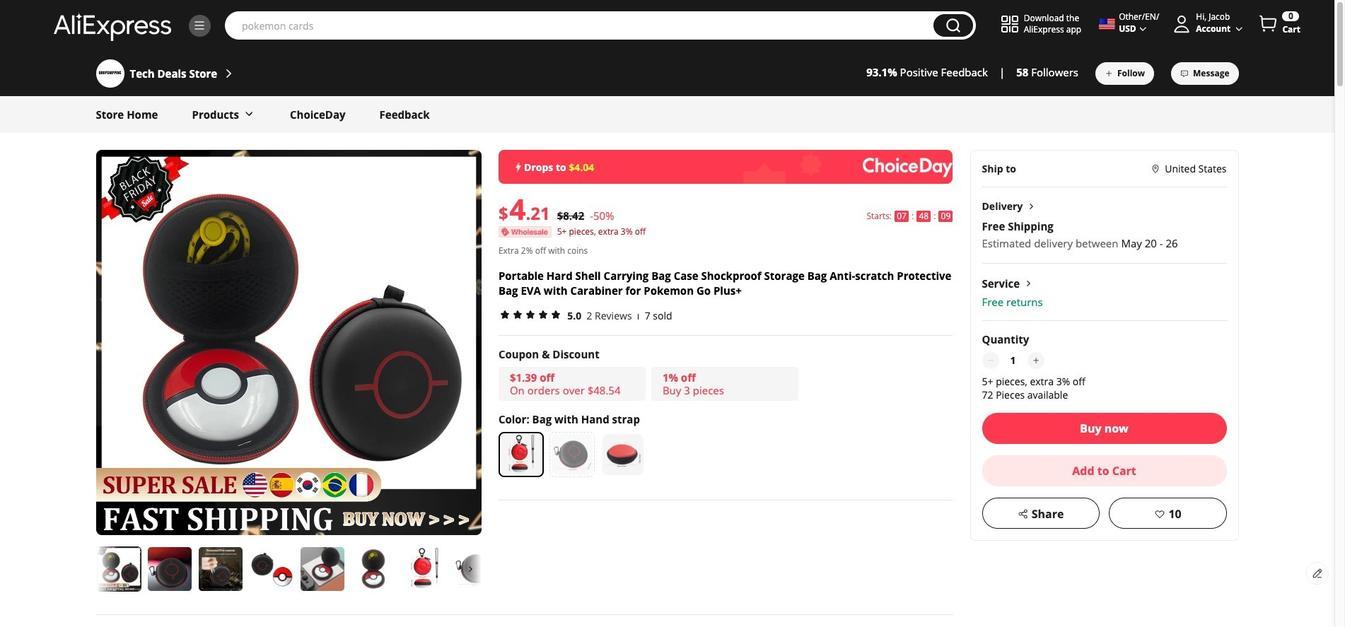 Task type: vqa. For each thing, say whether or not it's contained in the screenshot.
button
yes



Task type: locate. For each thing, give the bounding box(es) containing it.
1sqid_b image
[[193, 19, 206, 32]]

None button
[[933, 14, 973, 37]]

None text field
[[1002, 352, 1024, 369]]

pokemon cards text field
[[235, 18, 926, 33]]



